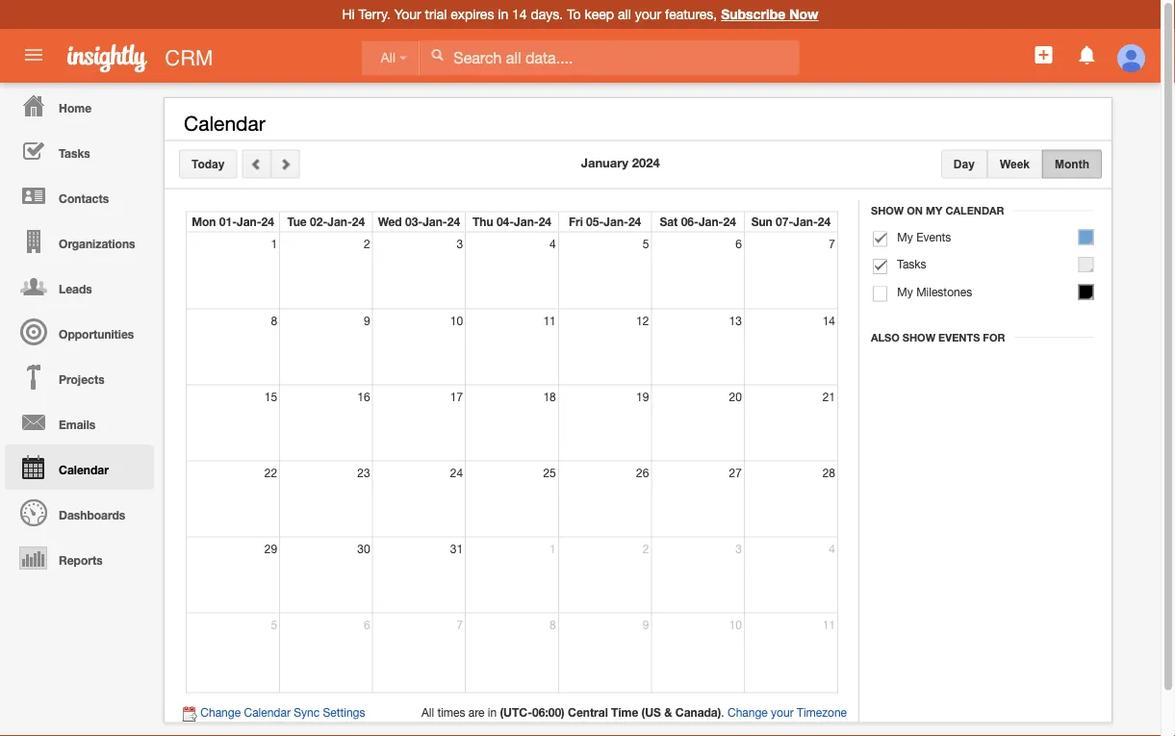 Task type: describe. For each thing, give the bounding box(es) containing it.
1 horizontal spatial tasks
[[898, 258, 927, 271]]

all
[[618, 6, 631, 22]]

0 horizontal spatial 6
[[364, 619, 370, 632]]

times
[[437, 706, 466, 720]]

canada)
[[676, 706, 721, 720]]

january 2024
[[581, 155, 660, 170]]

tasks link
[[5, 128, 154, 173]]

0 horizontal spatial 2
[[364, 237, 370, 251]]

calendar left sync
[[244, 706, 291, 720]]

13
[[729, 314, 742, 328]]

12
[[636, 314, 649, 328]]

organizations
[[59, 237, 135, 250]]

31
[[450, 543, 463, 556]]

0 horizontal spatial 3
[[457, 237, 463, 251]]

1 vertical spatial events
[[939, 331, 980, 344]]

month button
[[1043, 150, 1102, 179]]

23
[[357, 466, 370, 480]]

18
[[543, 390, 556, 404]]

19
[[636, 390, 649, 404]]

jan- for 02-
[[328, 215, 352, 229]]

0 vertical spatial 8
[[271, 314, 277, 328]]

24 for sat 06-jan-24
[[723, 215, 736, 229]]

2 change from the left
[[728, 706, 768, 720]]

my for my events
[[898, 230, 913, 244]]

sun
[[752, 215, 773, 229]]

calendar inside navigation
[[59, 463, 109, 477]]

settings
[[323, 706, 365, 720]]

central
[[568, 706, 608, 720]]

opportunities
[[59, 327, 134, 341]]

1 horizontal spatial 6
[[736, 237, 742, 251]]

26
[[636, 466, 649, 480]]

16
[[357, 390, 370, 404]]

(us
[[642, 706, 661, 720]]

all times are in (utc-06:00) central time (us & canada) . change your timezone
[[422, 706, 847, 720]]

05-
[[586, 215, 604, 229]]

leads link
[[5, 264, 154, 309]]

My Milestones checkbox
[[873, 286, 888, 302]]

tasks inside navigation
[[59, 146, 90, 160]]

projects link
[[5, 354, 154, 400]]

1 horizontal spatial in
[[498, 6, 509, 22]]

1 vertical spatial 10
[[729, 619, 742, 632]]

(utc-
[[500, 706, 532, 720]]

2024
[[632, 155, 660, 170]]

home link
[[5, 83, 154, 128]]

january
[[581, 155, 629, 170]]

20
[[729, 390, 742, 404]]

jan- for 04-
[[514, 215, 539, 229]]

0 horizontal spatial 10
[[450, 314, 463, 328]]

keep
[[585, 6, 614, 22]]

calendar link
[[5, 445, 154, 490]]

sun 07-jan-24
[[752, 215, 831, 229]]

today button
[[179, 150, 237, 179]]

also show events for
[[871, 331, 1006, 344]]

.
[[721, 706, 725, 720]]

trial
[[425, 6, 447, 22]]

0 horizontal spatial 1
[[271, 237, 277, 251]]

navigation containing home
[[0, 83, 154, 581]]

leads
[[59, 282, 92, 296]]

my events
[[898, 230, 952, 244]]

reports link
[[5, 535, 154, 581]]

0 vertical spatial 14
[[512, 6, 527, 22]]

04-
[[497, 215, 514, 229]]

fri
[[569, 215, 583, 229]]

next image
[[279, 157, 292, 171]]

for
[[983, 331, 1006, 344]]

are
[[469, 706, 485, 720]]

contacts link
[[5, 173, 154, 219]]

projects
[[59, 373, 105, 386]]

jan- for 05-
[[604, 215, 629, 229]]

1 horizontal spatial 11
[[823, 619, 836, 632]]

change your timezone link
[[728, 706, 847, 720]]

mon
[[192, 215, 216, 229]]

1 horizontal spatial 9
[[643, 619, 649, 632]]

0 horizontal spatial 9
[[364, 314, 370, 328]]

1 vertical spatial 8
[[550, 619, 556, 632]]

1 horizontal spatial your
[[771, 706, 794, 720]]

24 down 17
[[450, 466, 463, 480]]

24 for sun 07-jan-24
[[818, 215, 831, 229]]

1 horizontal spatial 2
[[643, 543, 649, 556]]

subscribe
[[721, 6, 786, 22]]

jan- for 03-
[[423, 215, 447, 229]]

my milestones
[[898, 285, 973, 298]]

contacts
[[59, 192, 109, 205]]

today
[[192, 157, 225, 170]]

change calendar sync settings
[[201, 706, 365, 720]]

sat 06-jan-24
[[660, 215, 736, 229]]

month
[[1055, 157, 1090, 170]]

terry.
[[359, 6, 391, 22]]

0 horizontal spatial 11
[[543, 314, 556, 328]]

1 vertical spatial 1
[[550, 543, 556, 556]]

change calendar sync settings link
[[201, 706, 365, 720]]

expires
[[451, 6, 494, 22]]

day button
[[941, 150, 988, 179]]



Task type: locate. For each thing, give the bounding box(es) containing it.
0 horizontal spatial 7
[[457, 619, 463, 632]]

sync
[[294, 706, 320, 720]]

24 left the wed
[[352, 215, 365, 229]]

3 down 27
[[736, 543, 742, 556]]

3
[[457, 237, 463, 251], [736, 543, 742, 556]]

27
[[729, 466, 742, 480]]

24 for wed 03-jan-24
[[447, 215, 460, 229]]

your right all on the top right of the page
[[635, 6, 662, 22]]

tue 02-jan-24
[[287, 215, 365, 229]]

9
[[364, 314, 370, 328], [643, 619, 649, 632]]

1 vertical spatial in
[[488, 706, 497, 720]]

all down terry.
[[381, 50, 396, 65]]

home
[[59, 101, 92, 115]]

1 vertical spatial all
[[422, 706, 434, 720]]

change right . on the right bottom of the page
[[728, 706, 768, 720]]

8 up '06:00)'
[[550, 619, 556, 632]]

2 vertical spatial my
[[898, 285, 913, 298]]

all link
[[362, 41, 420, 75]]

crm
[[165, 45, 213, 70]]

9 up 16
[[364, 314, 370, 328]]

1 jan- from the left
[[237, 215, 261, 229]]

organizations link
[[5, 219, 154, 264]]

wed
[[378, 215, 402, 229]]

0 horizontal spatial 5
[[271, 619, 277, 632]]

1 vertical spatial 14
[[823, 314, 836, 328]]

0 vertical spatial tasks
[[59, 146, 90, 160]]

to
[[567, 6, 581, 22]]

Tasks checkbox
[[873, 259, 888, 274]]

dashboards
[[59, 508, 125, 522]]

thu 04-jan-24
[[473, 215, 552, 229]]

1 horizontal spatial 14
[[823, 314, 836, 328]]

1 horizontal spatial all
[[422, 706, 434, 720]]

1 vertical spatial 5
[[271, 619, 277, 632]]

time
[[611, 706, 639, 720]]

My Events checkbox
[[873, 232, 888, 247]]

7 jan- from the left
[[794, 215, 818, 229]]

calendar
[[184, 112, 266, 135], [946, 205, 1005, 217], [59, 463, 109, 477], [244, 706, 291, 720]]

0 vertical spatial 4
[[550, 237, 556, 251]]

1 down 25 in the bottom of the page
[[550, 543, 556, 556]]

Search all data.... text field
[[420, 40, 799, 75]]

3 jan- from the left
[[423, 215, 447, 229]]

on
[[907, 205, 923, 217]]

2 jan- from the left
[[328, 215, 352, 229]]

jan- right thu
[[514, 215, 539, 229]]

5 jan- from the left
[[604, 215, 629, 229]]

0 vertical spatial 5
[[643, 237, 649, 251]]

2 down the tue 02-jan-24
[[364, 237, 370, 251]]

also
[[871, 331, 900, 344]]

14
[[512, 6, 527, 22], [823, 314, 836, 328]]

1 vertical spatial 7
[[457, 619, 463, 632]]

24 left sun
[[723, 215, 736, 229]]

0 vertical spatial your
[[635, 6, 662, 22]]

06-
[[681, 215, 699, 229]]

events left for
[[939, 331, 980, 344]]

6 down 30
[[364, 619, 370, 632]]

jan-
[[237, 215, 261, 229], [328, 215, 352, 229], [423, 215, 447, 229], [514, 215, 539, 229], [604, 215, 629, 229], [699, 215, 723, 229], [794, 215, 818, 229]]

your left timezone at the bottom
[[771, 706, 794, 720]]

hi
[[342, 6, 355, 22]]

4
[[550, 237, 556, 251], [829, 543, 836, 556]]

jan- for 07-
[[794, 215, 818, 229]]

my right my events option
[[898, 230, 913, 244]]

milestones
[[917, 285, 973, 298]]

11 up timezone at the bottom
[[823, 619, 836, 632]]

1 vertical spatial tasks
[[898, 258, 927, 271]]

events
[[917, 230, 952, 244], [939, 331, 980, 344]]

0 vertical spatial my
[[926, 205, 943, 217]]

6 down the sat 06-jan-24
[[736, 237, 742, 251]]

now
[[790, 6, 819, 22]]

0 vertical spatial 2
[[364, 237, 370, 251]]

subscribe now link
[[721, 6, 819, 22]]

your
[[394, 6, 421, 22]]

opportunities link
[[5, 309, 154, 354]]

0 vertical spatial events
[[917, 230, 952, 244]]

1
[[271, 237, 277, 251], [550, 543, 556, 556]]

my for my milestones
[[898, 285, 913, 298]]

1 down mon 01-jan-24
[[271, 237, 277, 251]]

reports
[[59, 554, 103, 567]]

24 left thu
[[447, 215, 460, 229]]

my right my milestones checkbox at the right of page
[[898, 285, 913, 298]]

7 down sun 07-jan-24
[[829, 237, 836, 251]]

1 vertical spatial 4
[[829, 543, 836, 556]]

1 vertical spatial 11
[[823, 619, 836, 632]]

0 horizontal spatial 8
[[271, 314, 277, 328]]

1 vertical spatial 3
[[736, 543, 742, 556]]

tasks
[[59, 146, 90, 160], [898, 258, 927, 271]]

0 vertical spatial 7
[[829, 237, 836, 251]]

03-
[[405, 215, 423, 229]]

02-
[[310, 215, 328, 229]]

jan- right mon
[[237, 215, 261, 229]]

0 vertical spatial all
[[381, 50, 396, 65]]

wed 03-jan-24
[[378, 215, 460, 229]]

dashboards link
[[5, 490, 154, 535]]

21
[[823, 390, 836, 404]]

22
[[264, 466, 277, 480]]

my
[[926, 205, 943, 217], [898, 230, 913, 244], [898, 285, 913, 298]]

0 vertical spatial 1
[[271, 237, 277, 251]]

1 horizontal spatial 7
[[829, 237, 836, 251]]

fri 05-jan-24
[[569, 215, 641, 229]]

7
[[829, 237, 836, 251], [457, 619, 463, 632]]

0 vertical spatial 3
[[457, 237, 463, 251]]

all for all times are in (utc-06:00) central time (us & canada) . change your timezone
[[422, 706, 434, 720]]

show right also
[[903, 331, 936, 344]]

jan- right tue
[[328, 215, 352, 229]]

24 left fri
[[539, 215, 552, 229]]

06:00)
[[532, 706, 565, 720]]

0 horizontal spatial in
[[488, 706, 497, 720]]

2
[[364, 237, 370, 251], [643, 543, 649, 556]]

day
[[954, 157, 975, 170]]

jan- for 06-
[[699, 215, 723, 229]]

15
[[264, 390, 277, 404]]

in right expires
[[498, 6, 509, 22]]

0 vertical spatial show
[[871, 205, 904, 217]]

calendar up dashboards link
[[59, 463, 109, 477]]

jan- right sun
[[794, 215, 818, 229]]

24 for thu 04-jan-24
[[539, 215, 552, 229]]

7 down 31
[[457, 619, 463, 632]]

all for all
[[381, 50, 396, 65]]

6 jan- from the left
[[699, 215, 723, 229]]

1 vertical spatial your
[[771, 706, 794, 720]]

0 vertical spatial 6
[[736, 237, 742, 251]]

0 vertical spatial in
[[498, 6, 509, 22]]

tue
[[287, 215, 307, 229]]

tasks down my events
[[898, 258, 927, 271]]

navigation
[[0, 83, 154, 581]]

0 horizontal spatial tasks
[[59, 146, 90, 160]]

1 horizontal spatial 10
[[729, 619, 742, 632]]

2 down '26'
[[643, 543, 649, 556]]

24 for fri 05-jan-24
[[629, 215, 641, 229]]

sat
[[660, 215, 678, 229]]

0 vertical spatial 9
[[364, 314, 370, 328]]

timezone
[[797, 706, 847, 720]]

3 down wed 03-jan-24
[[457, 237, 463, 251]]

&
[[664, 706, 672, 720]]

1 vertical spatial 9
[[643, 619, 649, 632]]

11 up 18
[[543, 314, 556, 328]]

9 up (us
[[643, 619, 649, 632]]

tasks up contacts link
[[59, 146, 90, 160]]

calendar down day button
[[946, 205, 1005, 217]]

25
[[543, 466, 556, 480]]

notifications image
[[1076, 43, 1099, 66]]

0 horizontal spatial all
[[381, 50, 396, 65]]

week button
[[988, 150, 1043, 179]]

my right the on
[[926, 205, 943, 217]]

emails
[[59, 418, 96, 431]]

14 left days. at the top
[[512, 6, 527, 22]]

change
[[201, 706, 241, 720], [728, 706, 768, 720]]

thu
[[473, 215, 493, 229]]

show
[[871, 205, 904, 217], [903, 331, 936, 344]]

07-
[[776, 215, 794, 229]]

all
[[381, 50, 396, 65], [422, 706, 434, 720]]

14 up 21
[[823, 314, 836, 328]]

4 jan- from the left
[[514, 215, 539, 229]]

24 for mon 01-jan-24
[[261, 215, 274, 229]]

29
[[264, 543, 277, 556]]

4 down 28
[[829, 543, 836, 556]]

1 horizontal spatial 8
[[550, 619, 556, 632]]

0 horizontal spatial 4
[[550, 237, 556, 251]]

30
[[357, 543, 370, 556]]

jan- right sat
[[699, 215, 723, 229]]

jan- right fri
[[604, 215, 629, 229]]

previous image
[[250, 157, 263, 171]]

8 up 15
[[271, 314, 277, 328]]

1 horizontal spatial 3
[[736, 543, 742, 556]]

features,
[[665, 6, 717, 22]]

1 horizontal spatial 5
[[643, 237, 649, 251]]

1 vertical spatial 2
[[643, 543, 649, 556]]

1 vertical spatial show
[[903, 331, 936, 344]]

24 right 07-
[[818, 215, 831, 229]]

jan- for 01-
[[237, 215, 261, 229]]

1 vertical spatial 6
[[364, 619, 370, 632]]

0 horizontal spatial your
[[635, 6, 662, 22]]

8
[[271, 314, 277, 328], [550, 619, 556, 632]]

01-
[[219, 215, 237, 229]]

show left the on
[[871, 205, 904, 217]]

days.
[[531, 6, 563, 22]]

0 horizontal spatial change
[[201, 706, 241, 720]]

show on my calendar
[[871, 205, 1005, 217]]

1 horizontal spatial 4
[[829, 543, 836, 556]]

0 vertical spatial 10
[[450, 314, 463, 328]]

24 left tue
[[261, 215, 274, 229]]

17
[[450, 390, 463, 404]]

jan- right the wed
[[423, 215, 447, 229]]

24 for tue 02-jan-24
[[352, 215, 365, 229]]

white image
[[431, 48, 444, 62]]

1 change from the left
[[201, 706, 241, 720]]

1 horizontal spatial 1
[[550, 543, 556, 556]]

1 vertical spatial my
[[898, 230, 913, 244]]

4 down 'thu 04-jan-24'
[[550, 237, 556, 251]]

24 left sat
[[629, 215, 641, 229]]

change left sync
[[201, 706, 241, 720]]

in right are
[[488, 706, 497, 720]]

your
[[635, 6, 662, 22], [771, 706, 794, 720]]

1 horizontal spatial change
[[728, 706, 768, 720]]

calendar up 'today'
[[184, 112, 266, 135]]

events down show on my calendar
[[917, 230, 952, 244]]

all left "times"
[[422, 706, 434, 720]]

emails link
[[5, 400, 154, 445]]

week
[[1000, 157, 1030, 170]]

0 horizontal spatial 14
[[512, 6, 527, 22]]

0 vertical spatial 11
[[543, 314, 556, 328]]

hi terry. your trial expires in 14 days. to keep all your features, subscribe now
[[342, 6, 819, 22]]



Task type: vqa. For each thing, say whether or not it's contained in the screenshot.
27
yes



